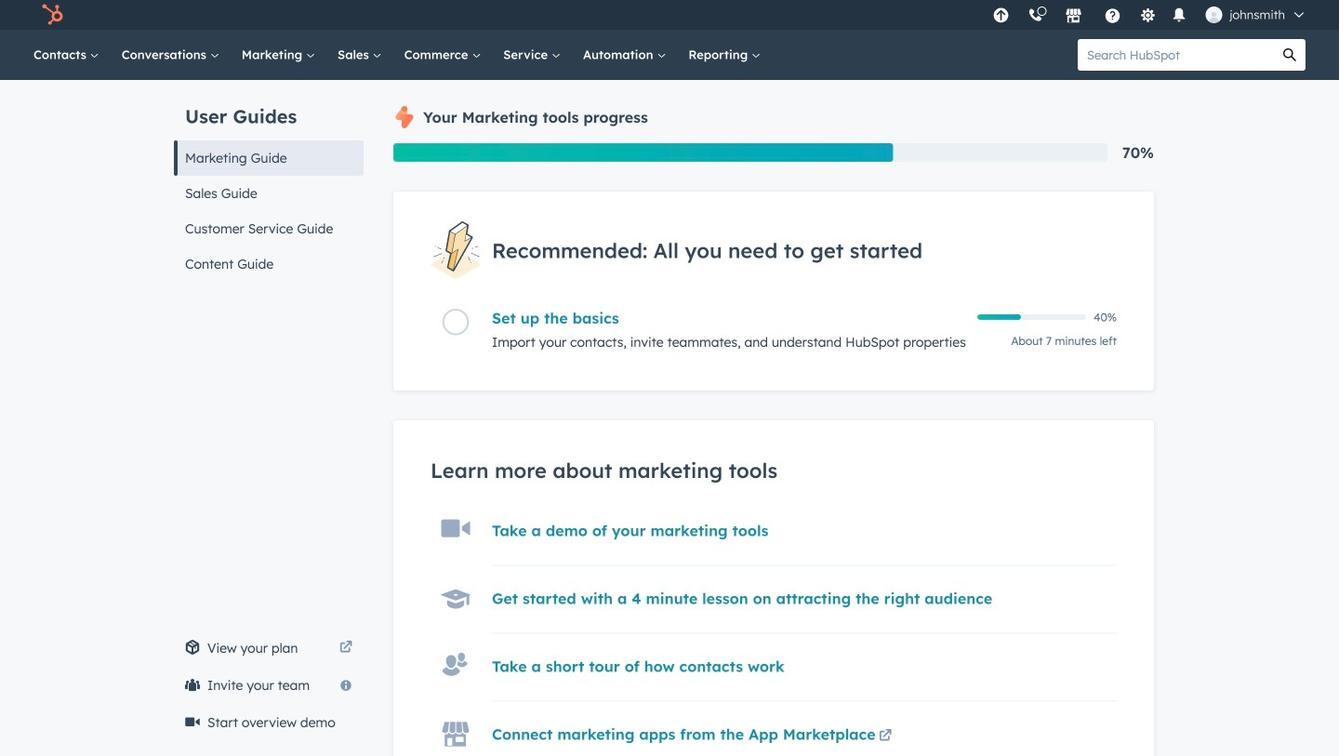 Task type: vqa. For each thing, say whether or not it's contained in the screenshot.
the bottommost Link opens in a new window icon
yes



Task type: locate. For each thing, give the bounding box(es) containing it.
link opens in a new window image
[[340, 637, 353, 659], [340, 642, 353, 655], [879, 730, 892, 743]]

progress bar
[[393, 143, 893, 162]]

menu
[[983, 0, 1317, 30]]

user guides element
[[174, 80, 364, 282]]



Task type: describe. For each thing, give the bounding box(es) containing it.
Search HubSpot search field
[[1078, 39, 1274, 71]]

john smith image
[[1206, 7, 1223, 23]]

marketplaces image
[[1065, 8, 1082, 25]]

[object object] complete progress bar
[[978, 315, 1021, 320]]

link opens in a new window image
[[879, 726, 892, 748]]



